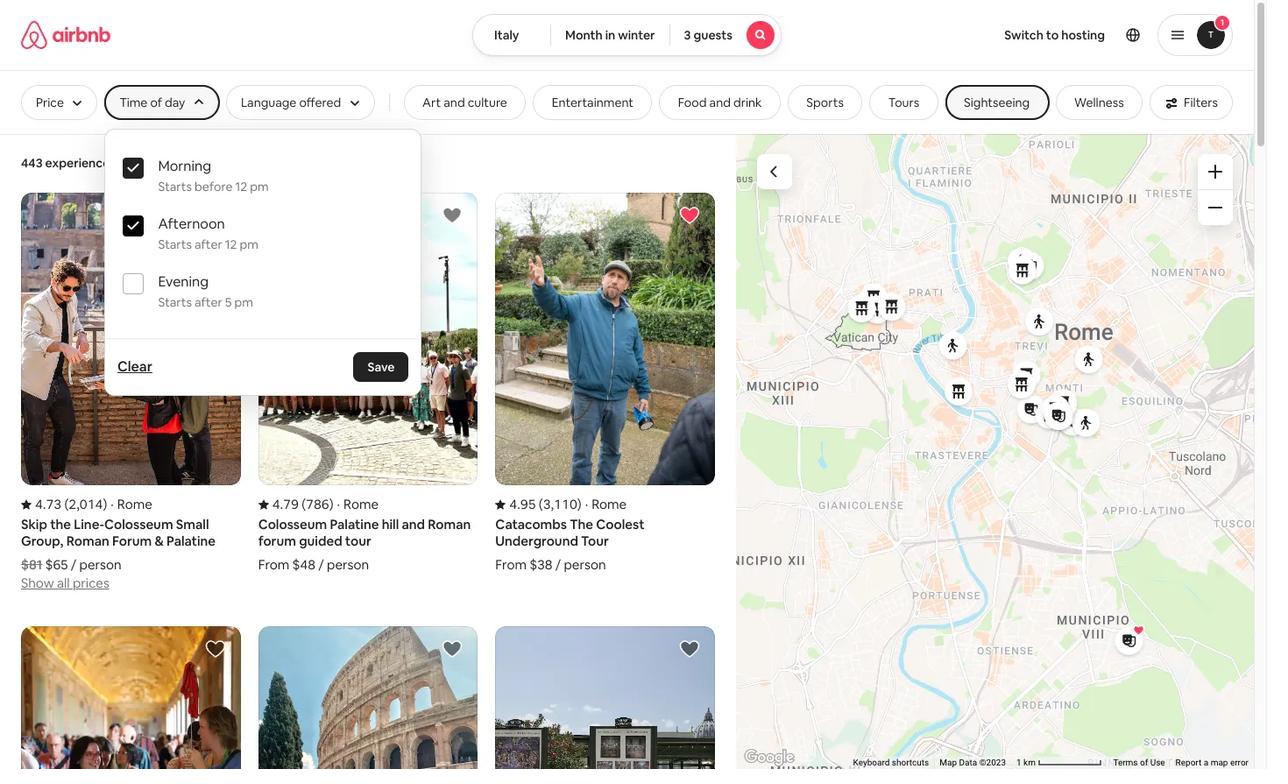 Task type: vqa. For each thing, say whether or not it's contained in the screenshot.
5
yes



Task type: locate. For each thing, give the bounding box(es) containing it.
starts for morning
[[158, 179, 192, 195]]

(2,014)
[[64, 496, 107, 513]]

12 inside afternoon starts after 12 pm
[[225, 237, 237, 252]]

2 person from the left
[[327, 557, 369, 574]]

of for day
[[150, 95, 162, 110]]

2 colosseum from the left
[[258, 517, 327, 533]]

0 horizontal spatial palatine
[[167, 533, 216, 550]]

· rome up 'tour'
[[337, 496, 379, 513]]

person down tour
[[564, 557, 606, 574]]

· right (2,014)
[[111, 496, 114, 513]]

1
[[1017, 758, 1022, 768]]

1 / from the left
[[71, 557, 76, 574]]

report a map error
[[1176, 758, 1249, 768]]

pm inside morning starts before 12 pm
[[250, 179, 269, 195]]

pm inside evening starts after 5 pm
[[234, 295, 253, 310]]

and inside colosseum palatine hill and roman forum guided tour from $48 / person
[[402, 517, 425, 533]]

starts
[[158, 179, 192, 195], [158, 237, 192, 252], [158, 295, 192, 310]]

0 vertical spatial pm
[[250, 179, 269, 195]]

1 horizontal spatial colosseum
[[258, 517, 327, 533]]

after inside evening starts after 5 pm
[[195, 295, 222, 310]]

1 from from the left
[[258, 557, 290, 574]]

0 horizontal spatial and
[[402, 517, 425, 533]]

1 km button
[[1012, 757, 1109, 770]]

tour
[[345, 533, 372, 550]]

2 horizontal spatial rome
[[592, 496, 627, 513]]

·
[[111, 496, 114, 513], [337, 496, 340, 513], [585, 496, 588, 513]]

· inside catacombs the coolest underground tour group
[[585, 496, 588, 513]]

from
[[258, 557, 290, 574], [496, 557, 527, 574]]

data
[[960, 758, 978, 768]]

small
[[176, 517, 209, 533]]

3 guests button
[[669, 14, 782, 56]]

/ right $65
[[71, 557, 76, 574]]

1 horizontal spatial · rome
[[337, 496, 379, 513]]

0 horizontal spatial colosseum
[[104, 517, 173, 533]]

skip the line-colosseum small group, roman forum & palatine $81 $65 / person show all prices
[[21, 517, 216, 592]]

3 starts from the top
[[158, 295, 192, 310]]

/ right $38
[[556, 557, 561, 574]]

from inside colosseum palatine hill and roman forum guided tour from $48 / person
[[258, 557, 290, 574]]

2 from from the left
[[496, 557, 527, 574]]

4.79 out of 5 average rating,  786 reviews image
[[258, 496, 334, 513]]

3
[[684, 27, 691, 43]]

starts down morning
[[158, 179, 192, 195]]

2 horizontal spatial ·
[[585, 496, 588, 513]]

Wellness button
[[1056, 85, 1143, 120]]

after
[[195, 237, 222, 252], [195, 295, 222, 310]]

wellness
[[1075, 95, 1125, 110]]

after inside afternoon starts after 12 pm
[[195, 237, 222, 252]]

1 rome from the left
[[117, 496, 152, 513]]

colosseum down 4.79 out of 5 average rating,  786 reviews 'image'
[[258, 517, 327, 533]]

of for use
[[1141, 758, 1149, 768]]

0 horizontal spatial ·
[[111, 496, 114, 513]]

colosseum inside skip the line-colosseum small group, roman forum & palatine $81 $65 / person show all prices
[[104, 517, 173, 533]]

· up the
[[585, 496, 588, 513]]

1 horizontal spatial from
[[496, 557, 527, 574]]

catacombs
[[496, 517, 567, 533]]

12 down add to wishlist image
[[225, 237, 237, 252]]

12 inside morning starts before 12 pm
[[235, 179, 247, 195]]

palatine
[[330, 517, 379, 533], [167, 533, 216, 550]]

guided
[[299, 533, 342, 550]]

catacombs the coolest underground tour from $38 / person
[[496, 517, 645, 574]]

art
[[423, 95, 441, 110]]

rome inside colosseum palatine hill and roman forum guided tour group
[[344, 496, 379, 513]]

1 vertical spatial starts
[[158, 237, 192, 252]]

3 · from the left
[[585, 496, 588, 513]]

/ inside skip the line-colosseum small group, roman forum & palatine $81 $65 / person show all prices
[[71, 557, 76, 574]]

from inside the catacombs the coolest underground tour from $38 / person
[[496, 557, 527, 574]]

entertainment
[[552, 95, 634, 110]]

12
[[235, 179, 247, 195], [225, 237, 237, 252]]

person up prices
[[79, 557, 122, 574]]

roman down (2,014)
[[66, 533, 109, 550]]

· rome up forum
[[111, 496, 152, 513]]

4.79
[[272, 496, 299, 513]]

of left day
[[150, 95, 162, 110]]

1 after from the top
[[195, 237, 222, 252]]

zoom out image
[[1209, 201, 1223, 215]]

rome up coolest at the bottom of the page
[[592, 496, 627, 513]]

2 · from the left
[[337, 496, 340, 513]]

line-
[[74, 517, 104, 533]]

2 after from the top
[[195, 295, 222, 310]]

and for food
[[710, 95, 731, 110]]

palatine inside skip the line-colosseum small group, roman forum & palatine $81 $65 / person show all prices
[[167, 533, 216, 550]]

person down 'tour'
[[327, 557, 369, 574]]

0 vertical spatial of
[[150, 95, 162, 110]]

3 rome from the left
[[592, 496, 627, 513]]

keyboard
[[854, 758, 890, 768]]

1 horizontal spatial rome
[[344, 496, 379, 513]]

Sightseeing button
[[946, 85, 1049, 120]]

· rome inside colosseum palatine hill and roman forum guided tour group
[[337, 496, 379, 513]]

starts for afternoon
[[158, 237, 192, 252]]

1 horizontal spatial palatine
[[330, 517, 379, 533]]

1 vertical spatial pm
[[240, 237, 258, 252]]

after left the "5"
[[195, 295, 222, 310]]

1 horizontal spatial person
[[327, 557, 369, 574]]

colosseum left small
[[104, 517, 173, 533]]

4.73 out of 5 average rating,  2,014 reviews image
[[21, 496, 107, 513]]

1 · from the left
[[111, 496, 114, 513]]

5
[[225, 295, 232, 310]]

google map
showing 24 experiences. including 1 saved experience. region
[[736, 133, 1255, 770]]

· rome inside catacombs the coolest underground tour group
[[585, 496, 627, 513]]

2 / from the left
[[319, 557, 324, 574]]

rome inside skip the line-colosseum small group, roman forum & palatine group
[[117, 496, 152, 513]]

· right (786)
[[337, 496, 340, 513]]

4.79 (786)
[[272, 496, 334, 513]]

1 horizontal spatial ·
[[337, 496, 340, 513]]

pm right the "5"
[[234, 295, 253, 310]]

1 · rome from the left
[[111, 496, 152, 513]]

clear
[[118, 358, 153, 376]]

of inside dropdown button
[[150, 95, 162, 110]]

rome for coolest
[[592, 496, 627, 513]]

4.95 out of 5 average rating,  3,110 reviews image
[[496, 496, 582, 513]]

3 person from the left
[[564, 557, 606, 574]]

person
[[79, 557, 122, 574], [327, 557, 369, 574], [564, 557, 606, 574]]

· rome inside skip the line-colosseum small group, roman forum & palatine group
[[111, 496, 152, 513]]

starts inside afternoon starts after 12 pm
[[158, 237, 192, 252]]

1 person from the left
[[79, 557, 122, 574]]

keyboard shortcuts
[[854, 758, 930, 768]]

roman right hill
[[428, 517, 471, 533]]

0 horizontal spatial roman
[[66, 533, 109, 550]]

the
[[50, 517, 71, 533]]

(786)
[[302, 496, 334, 513]]

· rome
[[111, 496, 152, 513], [337, 496, 379, 513], [585, 496, 627, 513]]

· rome for coolest
[[585, 496, 627, 513]]

· inside colosseum palatine hill and roman forum guided tour group
[[337, 496, 340, 513]]

pm right before
[[250, 179, 269, 195]]

2 vertical spatial starts
[[158, 295, 192, 310]]

rome up forum
[[117, 496, 152, 513]]

/ right $48 at bottom
[[319, 557, 324, 574]]

use
[[1151, 758, 1166, 768]]

0 horizontal spatial from
[[258, 557, 290, 574]]

coolest
[[596, 517, 645, 533]]

0 horizontal spatial rome
[[117, 496, 152, 513]]

1 vertical spatial 12
[[225, 237, 237, 252]]

colosseum
[[104, 517, 173, 533], [258, 517, 327, 533]]

2 horizontal spatial · rome
[[585, 496, 627, 513]]

starts inside morning starts before 12 pm
[[158, 179, 192, 195]]

12 right before
[[235, 179, 247, 195]]

2 horizontal spatial and
[[710, 95, 731, 110]]

0 horizontal spatial person
[[79, 557, 122, 574]]

0 vertical spatial after
[[195, 237, 222, 252]]

2 starts from the top
[[158, 237, 192, 252]]

· rome up coolest at the bottom of the page
[[585, 496, 627, 513]]

/ inside the catacombs the coolest underground tour from $38 / person
[[556, 557, 561, 574]]

rome up 'tour'
[[344, 496, 379, 513]]

1 starts from the top
[[158, 179, 192, 195]]

starts down afternoon at the top left of the page
[[158, 237, 192, 252]]

after down afternoon at the top left of the page
[[195, 237, 222, 252]]

before
[[195, 179, 233, 195]]

from left $38
[[496, 557, 527, 574]]

rome inside catacombs the coolest underground tour group
[[592, 496, 627, 513]]

keyboard shortcuts button
[[854, 758, 930, 770]]

of
[[150, 95, 162, 110], [1141, 758, 1149, 768]]

0 horizontal spatial of
[[150, 95, 162, 110]]

starts down 'evening'
[[158, 295, 192, 310]]

and right art
[[444, 95, 465, 110]]

in
[[606, 27, 616, 43]]

2 · rome from the left
[[337, 496, 379, 513]]

· inside skip the line-colosseum small group, roman forum & palatine group
[[111, 496, 114, 513]]

roman inside skip the line-colosseum small group, roman forum & palatine $81 $65 / person show all prices
[[66, 533, 109, 550]]

pm up evening starts after 5 pm
[[240, 237, 258, 252]]

pm
[[250, 179, 269, 195], [240, 237, 258, 252], [234, 295, 253, 310]]

pm inside afternoon starts after 12 pm
[[240, 237, 258, 252]]

palatine right &
[[167, 533, 216, 550]]

0 vertical spatial starts
[[158, 179, 192, 195]]

culture
[[468, 95, 508, 110]]

palatine inside colosseum palatine hill and roman forum guided tour from $48 / person
[[330, 517, 379, 533]]

2 horizontal spatial person
[[564, 557, 606, 574]]

4.95
[[510, 496, 536, 513]]

0 horizontal spatial · rome
[[111, 496, 152, 513]]

report a map error link
[[1176, 758, 1249, 768]]

and for art
[[444, 95, 465, 110]]

time of day
[[120, 95, 185, 110]]

1 horizontal spatial /
[[319, 557, 324, 574]]

shortcuts
[[892, 758, 930, 768]]

None search field
[[473, 14, 782, 56]]

zoom in image
[[1209, 165, 1223, 179]]

of left the use
[[1141, 758, 1149, 768]]

2 rome from the left
[[344, 496, 379, 513]]

0 horizontal spatial /
[[71, 557, 76, 574]]

month in winter button
[[551, 14, 670, 56]]

1 vertical spatial of
[[1141, 758, 1149, 768]]

roman
[[428, 517, 471, 533], [66, 533, 109, 550]]

and left the drink
[[710, 95, 731, 110]]

443 experiences
[[21, 155, 116, 171]]

1 colosseum from the left
[[104, 517, 173, 533]]

rome
[[117, 496, 152, 513], [344, 496, 379, 513], [592, 496, 627, 513]]

2 vertical spatial pm
[[234, 295, 253, 310]]

experiences
[[45, 155, 116, 171]]

4.95 (3,110)
[[510, 496, 582, 513]]

terms of use link
[[1114, 758, 1166, 768]]

underground
[[496, 533, 579, 550]]

1 horizontal spatial of
[[1141, 758, 1149, 768]]

add to wishlist image
[[442, 205, 463, 226], [205, 639, 226, 660], [442, 639, 463, 660], [679, 639, 700, 660]]

1 horizontal spatial roman
[[428, 517, 471, 533]]

2 horizontal spatial /
[[556, 557, 561, 574]]

· rome for line-
[[111, 496, 152, 513]]

after for evening
[[195, 295, 222, 310]]

person inside skip the line-colosseum small group, roman forum & palatine $81 $65 / person show all prices
[[79, 557, 122, 574]]

3 / from the left
[[556, 557, 561, 574]]

$65
[[45, 557, 68, 574]]

evening
[[158, 273, 209, 291]]

1 horizontal spatial and
[[444, 95, 465, 110]]

rome for hill
[[344, 496, 379, 513]]

0 vertical spatial 12
[[235, 179, 247, 195]]

palatine left hill
[[330, 517, 379, 533]]

starts inside evening starts after 5 pm
[[158, 295, 192, 310]]

1 vertical spatial after
[[195, 295, 222, 310]]

error
[[1231, 758, 1249, 768]]

person inside the catacombs the coolest underground tour from $38 / person
[[564, 557, 606, 574]]

from down forum
[[258, 557, 290, 574]]

3 · rome from the left
[[585, 496, 627, 513]]

and right hill
[[402, 517, 425, 533]]

drink
[[734, 95, 762, 110]]

art and culture
[[423, 95, 508, 110]]



Task type: describe. For each thing, give the bounding box(es) containing it.
Tours button
[[870, 85, 939, 120]]

$38
[[530, 557, 553, 574]]

12 for afternoon
[[225, 237, 237, 252]]

Food and drink button
[[660, 85, 781, 120]]

none search field containing italy
[[473, 14, 782, 56]]

colosseum palatine hill and roman forum guided tour from $48 / person
[[258, 517, 471, 574]]

afternoon
[[158, 215, 225, 233]]

4.73
[[35, 496, 62, 513]]

add to wishlist image inside colosseum palatine hill and roman forum guided tour group
[[442, 205, 463, 226]]

skip
[[21, 517, 47, 533]]

italy button
[[473, 14, 552, 56]]

person inside colosseum palatine hill and roman forum guided tour from $48 / person
[[327, 557, 369, 574]]

pm for evening
[[234, 295, 253, 310]]

italy
[[495, 27, 519, 43]]

day
[[165, 95, 185, 110]]

pm for morning
[[250, 179, 269, 195]]

roman inside colosseum palatine hill and roman forum guided tour from $48 / person
[[428, 517, 471, 533]]

12 for morning
[[235, 179, 247, 195]]

prices
[[73, 575, 109, 592]]

guests
[[694, 27, 733, 43]]

terms of use
[[1114, 758, 1166, 768]]

· for 4.95 (3,110)
[[585, 496, 588, 513]]

Art and culture button
[[404, 85, 526, 120]]

map
[[1211, 758, 1229, 768]]

map
[[940, 758, 957, 768]]

add to wishlist image
[[205, 205, 226, 226]]

all
[[57, 575, 70, 592]]

clear button
[[109, 350, 162, 385]]

show
[[21, 575, 54, 592]]

pm for afternoon
[[240, 237, 258, 252]]

colosseum inside colosseum palatine hill and roman forum guided tour from $48 / person
[[258, 517, 327, 533]]

km
[[1024, 758, 1036, 768]]

$81
[[21, 557, 42, 574]]

afternoon starts after 12 pm
[[158, 215, 258, 252]]

map data ©2023
[[940, 758, 1006, 768]]

rome for line-
[[117, 496, 152, 513]]

tour
[[581, 533, 609, 550]]

&
[[155, 533, 164, 550]]

starts for evening
[[158, 295, 192, 310]]

save
[[368, 359, 395, 375]]

food
[[678, 95, 707, 110]]

· for 4.79 (786)
[[337, 496, 340, 513]]

hill
[[382, 517, 399, 533]]

· rome for hill
[[337, 496, 379, 513]]

Sports button
[[788, 85, 863, 120]]

Entertainment button
[[533, 85, 653, 120]]

group,
[[21, 533, 64, 550]]

time of day button
[[105, 85, 219, 120]]

a
[[1204, 758, 1209, 768]]

catacombs the coolest underground tour group
[[496, 193, 715, 574]]

· for 4.73 (2,014)
[[111, 496, 114, 513]]

google image
[[741, 747, 799, 770]]

tours
[[889, 95, 920, 110]]

report
[[1176, 758, 1202, 768]]

sightseeing
[[964, 95, 1030, 110]]

443
[[21, 155, 43, 171]]

1 km
[[1017, 758, 1038, 768]]

(3,110)
[[539, 496, 582, 513]]

colosseum palatine hill and roman forum guided tour group
[[258, 193, 478, 574]]

©2023
[[980, 758, 1006, 768]]

morning starts before 12 pm
[[158, 157, 269, 195]]

morning
[[158, 157, 211, 175]]

skip the line-colosseum small group, roman forum & palatine group
[[21, 193, 241, 592]]

evening starts after 5 pm
[[158, 273, 253, 310]]

sports
[[807, 95, 844, 110]]

3 guests
[[684, 27, 733, 43]]

/ inside colosseum palatine hill and roman forum guided tour from $48 / person
[[319, 557, 324, 574]]

time
[[120, 95, 148, 110]]

$48
[[292, 557, 316, 574]]

4.73 (2,014)
[[35, 496, 107, 513]]

forum
[[112, 533, 152, 550]]

save button
[[354, 352, 409, 382]]

month
[[566, 27, 603, 43]]

the
[[570, 517, 594, 533]]

forum
[[258, 533, 296, 550]]

show all prices button
[[21, 574, 109, 592]]

month in winter
[[566, 27, 655, 43]]

food and drink
[[678, 95, 762, 110]]

profile element
[[803, 0, 1234, 70]]

after for afternoon
[[195, 237, 222, 252]]

remove from wishlist image
[[679, 205, 700, 226]]

terms
[[1114, 758, 1138, 768]]

winter
[[618, 27, 655, 43]]



